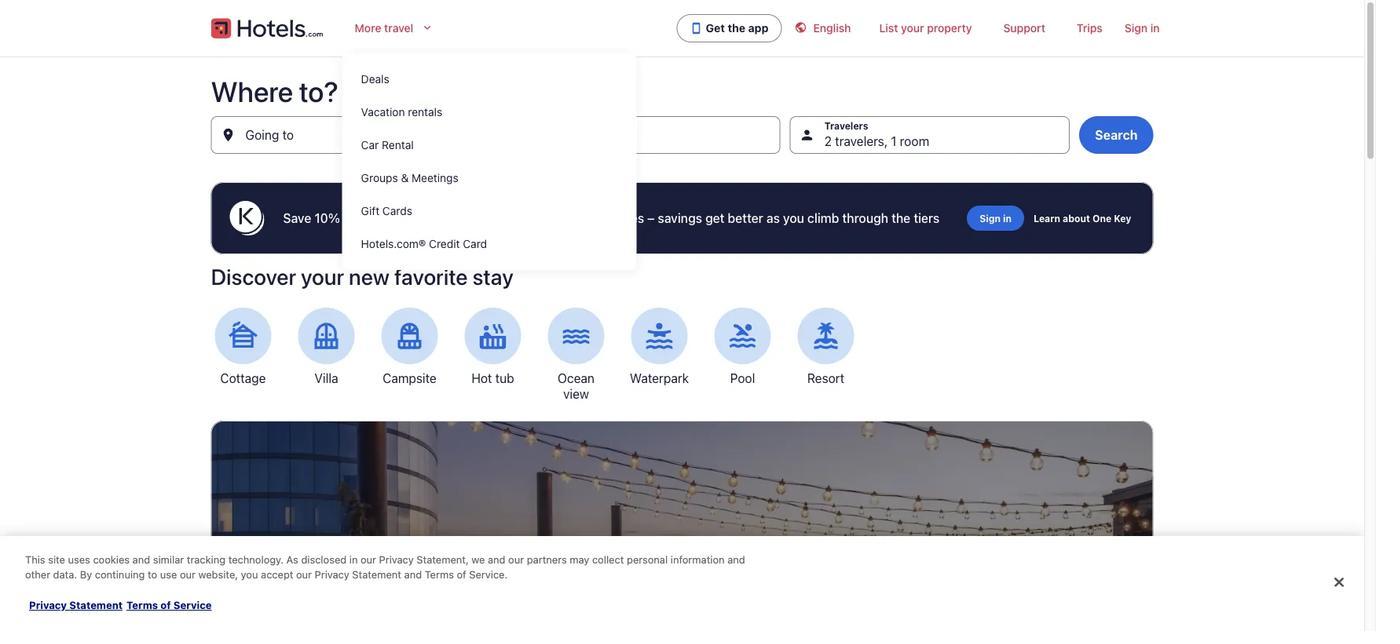Task type: locate. For each thing, give the bounding box(es) containing it.
1 horizontal spatial sign
[[1125, 22, 1148, 35]]

our right disclosed
[[361, 554, 376, 566]]

in for sign in "dropdown button"
[[1151, 22, 1160, 35]]

data.
[[53, 569, 77, 581]]

in left 'learn' at top
[[1003, 213, 1012, 224]]

sign left 'learn' at top
[[980, 213, 1001, 224]]

sign in right trips
[[1125, 22, 1160, 35]]

accept
[[261, 569, 293, 581]]

1 horizontal spatial the
[[892, 211, 911, 226]]

more travel button
[[342, 13, 446, 44]]

0 vertical spatial privacy
[[379, 554, 414, 566]]

statement down by
[[69, 600, 123, 611]]

of left service
[[161, 600, 171, 611]]

0 vertical spatial terms
[[425, 569, 454, 581]]

groups
[[361, 172, 398, 185]]

car
[[361, 139, 379, 152]]

groups & meetings link
[[342, 162, 637, 195]]

terms of service link
[[127, 600, 212, 611]]

the left tiers
[[892, 211, 911, 226]]

0 vertical spatial you
[[783, 211, 804, 226]]

better
[[728, 211, 763, 226]]

privacy down other
[[29, 600, 67, 611]]

1 horizontal spatial sign in
[[1125, 22, 1160, 35]]

1 vertical spatial of
[[161, 600, 171, 611]]

on
[[392, 211, 406, 226]]

in right trips
[[1151, 22, 1160, 35]]

to
[[148, 569, 157, 581]]

2 vertical spatial privacy
[[29, 600, 67, 611]]

through
[[842, 211, 888, 226]]

waterpark
[[630, 371, 689, 386]]

sign inside "dropdown button"
[[1125, 22, 1148, 35]]

2 horizontal spatial in
[[1151, 22, 1160, 35]]

1 horizontal spatial in
[[1003, 213, 1012, 224]]

1 vertical spatial sign in
[[980, 213, 1012, 224]]

meetings
[[412, 172, 458, 185]]

statement down great
[[352, 569, 401, 581]]

privacy alert dialog
[[0, 536, 1364, 632]]

hotels inside 12 great hotels for a city getaway
[[373, 530, 461, 568]]

terms down the to
[[127, 600, 158, 611]]

sign in inside "dropdown button"
[[1125, 22, 1160, 35]]

travel
[[384, 22, 413, 35]]

small image
[[795, 21, 807, 34]]

0 horizontal spatial in
[[349, 554, 358, 566]]

hotels.com® credit card
[[361, 238, 487, 251]]

0 vertical spatial your
[[901, 22, 924, 35]]

1 horizontal spatial terms
[[425, 569, 454, 581]]

0 vertical spatial in
[[1151, 22, 1160, 35]]

deals
[[361, 73, 389, 86]]

0 vertical spatial sign
[[1125, 22, 1148, 35]]

sign in
[[1125, 22, 1160, 35], [980, 213, 1012, 224]]

app
[[748, 22, 769, 35]]

trips link
[[1061, 13, 1118, 44]]

sign for sign in link at the right top
[[980, 213, 1001, 224]]

0 vertical spatial statement
[[352, 569, 401, 581]]

0 horizontal spatial hotels
[[373, 530, 461, 568]]

more
[[355, 22, 381, 35]]

more travel
[[355, 22, 413, 35]]

100,000
[[438, 211, 486, 226]]

and right information
[[728, 554, 745, 566]]

rentals
[[408, 106, 442, 119]]

1 horizontal spatial privacy
[[315, 569, 349, 581]]

by
[[80, 569, 92, 581]]

statement inside this site uses cookies and similar tracking technology. as disclosed in our privacy statement, we and our partners may collect personal information and other data. by continuing to use our website, you accept our  privacy statement and terms of service.
[[352, 569, 401, 581]]

in inside 12 great hotels for a city getaway main content
[[1003, 213, 1012, 224]]

for
[[468, 530, 507, 568]]

0 horizontal spatial terms
[[127, 600, 158, 611]]

sign in button
[[1118, 13, 1166, 44]]

sign inside 12 great hotels for a city getaway main content
[[980, 213, 1001, 224]]

prices
[[608, 211, 644, 226]]

list your property
[[879, 22, 972, 35]]

1 vertical spatial statement
[[69, 600, 123, 611]]

support link
[[988, 13, 1061, 44]]

1 horizontal spatial your
[[901, 22, 924, 35]]

1 horizontal spatial of
[[457, 569, 466, 581]]

and down statement,
[[404, 569, 422, 581]]

the right get
[[728, 22, 746, 35]]

hotels.com®
[[361, 238, 426, 251]]

in
[[1151, 22, 1160, 35], [1003, 213, 1012, 224], [349, 554, 358, 566]]

0 horizontal spatial privacy
[[29, 600, 67, 611]]

sign
[[1125, 22, 1148, 35], [980, 213, 1001, 224]]

0 horizontal spatial sign
[[980, 213, 1001, 224]]

you inside this site uses cookies and similar tracking technology. as disclosed in our privacy statement, we and our partners may collect personal information and other data. by continuing to use our website, you accept our  privacy statement and terms of service.
[[241, 569, 258, 581]]

–
[[647, 211, 655, 226]]

0 horizontal spatial sign in
[[980, 213, 1012, 224]]

vacation rentals link
[[342, 96, 637, 129]]

get
[[705, 211, 725, 226]]

1 horizontal spatial you
[[783, 211, 804, 226]]

sign in left 'learn' at top
[[980, 213, 1012, 224]]

privacy
[[379, 554, 414, 566], [315, 569, 349, 581], [29, 600, 67, 611]]

hotels.com® credit card link
[[342, 228, 637, 261]]

your for discover
[[301, 264, 344, 289]]

car rental
[[361, 139, 414, 152]]

1 vertical spatial sign
[[980, 213, 1001, 224]]

villa
[[315, 371, 338, 386]]

and up service. at the bottom left of page
[[488, 554, 506, 566]]

0 horizontal spatial statement
[[69, 600, 123, 611]]

in right disclosed
[[349, 554, 358, 566]]

your left the 'new'
[[301, 264, 344, 289]]

sign right trips
[[1125, 22, 1148, 35]]

hotels
[[489, 211, 525, 226], [373, 530, 461, 568]]

you down technology.
[[241, 569, 258, 581]]

vacation
[[361, 106, 405, 119]]

1 vertical spatial in
[[1003, 213, 1012, 224]]

hot
[[472, 371, 492, 386]]

your right list
[[901, 22, 924, 35]]

you
[[783, 211, 804, 226], [241, 569, 258, 581]]

your inside 12 great hotels for a city getaway main content
[[301, 264, 344, 289]]

terms
[[425, 569, 454, 581], [127, 600, 158, 611]]

2 horizontal spatial privacy
[[379, 554, 414, 566]]

12
[[249, 530, 283, 568]]

groups & meetings
[[361, 172, 458, 185]]

privacy left statement,
[[379, 554, 414, 566]]

0 vertical spatial the
[[728, 22, 746, 35]]

of
[[457, 569, 466, 581], [161, 600, 171, 611]]

you right as
[[783, 211, 804, 226]]

one
[[1093, 213, 1112, 224]]

site
[[48, 554, 65, 566]]

1 vertical spatial hotels
[[373, 530, 461, 568]]

resort
[[807, 371, 845, 386]]

and up the to
[[132, 554, 150, 566]]

sign in for sign in "dropdown button"
[[1125, 22, 1160, 35]]

website,
[[198, 569, 238, 581]]

tracking
[[187, 554, 226, 566]]

0 horizontal spatial you
[[241, 569, 258, 581]]

of down statement,
[[457, 569, 466, 581]]

0 vertical spatial sign in
[[1125, 22, 1160, 35]]

to?
[[299, 74, 339, 108]]

where
[[211, 74, 293, 108]]

1 vertical spatial your
[[301, 264, 344, 289]]

hotels up hotels.com® credit card link
[[489, 211, 525, 226]]

campsite
[[383, 371, 437, 386]]

2 vertical spatial in
[[349, 554, 358, 566]]

sign in for sign in link at the right top
[[980, 213, 1012, 224]]

privacy statement link
[[29, 600, 123, 611]]

savings
[[658, 211, 702, 226]]

our down as
[[296, 569, 312, 581]]

of inside this site uses cookies and similar tracking technology. as disclosed in our privacy statement, we and our partners may collect personal information and other data. by continuing to use our website, you accept our  privacy statement and terms of service.
[[457, 569, 466, 581]]

hotels left "we"
[[373, 530, 461, 568]]

service
[[173, 600, 212, 611]]

in for sign in link at the right top
[[1003, 213, 1012, 224]]

information
[[671, 554, 725, 566]]

cottage button
[[211, 308, 275, 386]]

0 vertical spatial of
[[457, 569, 466, 581]]

this site uses cookies and similar tracking technology. as disclosed in our privacy statement, we and our partners may collect personal information and other data. by continuing to use our website, you accept our  privacy statement and terms of service.
[[25, 554, 745, 581]]

great
[[290, 530, 366, 568]]

in inside "dropdown button"
[[1151, 22, 1160, 35]]

gift cards
[[361, 205, 412, 218]]

learn about one key
[[1034, 213, 1131, 224]]

stay
[[472, 264, 514, 289]]

1 horizontal spatial statement
[[352, 569, 401, 581]]

statement
[[352, 569, 401, 581], [69, 600, 123, 611]]

1 vertical spatial the
[[892, 211, 911, 226]]

&
[[401, 172, 409, 185]]

1 vertical spatial you
[[241, 569, 258, 581]]

privacy down disclosed
[[315, 569, 349, 581]]

favorite
[[394, 264, 468, 289]]

terms down statement,
[[425, 569, 454, 581]]

0 horizontal spatial the
[[728, 22, 746, 35]]

0 vertical spatial hotels
[[489, 211, 525, 226]]

the
[[728, 22, 746, 35], [892, 211, 911, 226]]

0 horizontal spatial your
[[301, 264, 344, 289]]

tub
[[495, 371, 514, 386]]

sign in inside 12 great hotels for a city getaway main content
[[980, 213, 1012, 224]]

cookies
[[93, 554, 130, 566]]

hotels logo image
[[211, 16, 323, 41]]



Task type: describe. For each thing, give the bounding box(es) containing it.
pool
[[730, 371, 755, 386]]

uses
[[68, 554, 90, 566]]

may
[[570, 554, 589, 566]]

ocean view
[[558, 371, 595, 402]]

key
[[1114, 213, 1131, 224]]

property
[[927, 22, 972, 35]]

leading image
[[690, 22, 703, 35]]

campsite button
[[377, 308, 442, 386]]

room
[[900, 134, 929, 149]]

ocean view button
[[544, 308, 608, 402]]

in inside this site uses cookies and similar tracking technology. as disclosed in our privacy statement, we and our partners may collect personal information and other data. by continuing to use our website, you accept our  privacy statement and terms of service.
[[349, 554, 358, 566]]

0 horizontal spatial of
[[161, 600, 171, 611]]

the inside 12 great hotels for a city getaway main content
[[892, 211, 911, 226]]

learn about one key link
[[1031, 206, 1135, 231]]

1 horizontal spatial hotels
[[489, 211, 525, 226]]

other
[[25, 569, 50, 581]]

tiers
[[914, 211, 940, 226]]

2 travelers, 1 room button
[[790, 116, 1070, 154]]

this
[[25, 554, 45, 566]]

continuing
[[95, 569, 145, 581]]

save
[[283, 211, 311, 226]]

support
[[1003, 22, 1045, 35]]

a
[[514, 530, 532, 568]]

where to?
[[211, 74, 339, 108]]

resort button
[[794, 308, 858, 386]]

collect
[[592, 554, 624, 566]]

our right for
[[508, 554, 524, 566]]

credit
[[429, 238, 460, 251]]

deals link
[[342, 63, 637, 96]]

ocean
[[558, 371, 595, 386]]

1 vertical spatial terms
[[127, 600, 158, 611]]

gift
[[361, 205, 380, 218]]

save 10% or more on over 100,000 hotels with member prices – savings get better as you climb through the tiers
[[283, 211, 940, 226]]

learn
[[1034, 213, 1060, 224]]

more
[[359, 211, 389, 226]]

statement,
[[417, 554, 469, 566]]

getaway
[[308, 564, 432, 603]]

our right use
[[180, 569, 196, 581]]

about
[[1063, 213, 1090, 224]]

you inside 12 great hotels for a city getaway main content
[[783, 211, 804, 226]]

english
[[813, 22, 851, 35]]

personal
[[627, 554, 668, 566]]

use
[[160, 569, 177, 581]]

view
[[563, 387, 589, 402]]

pool button
[[710, 308, 775, 386]]

your for list
[[901, 22, 924, 35]]

sign for sign in "dropdown button"
[[1125, 22, 1148, 35]]

search button
[[1079, 116, 1153, 154]]

as
[[767, 211, 780, 226]]

12 great hotels for a city getaway main content
[[0, 57, 1364, 632]]

travelers,
[[835, 134, 888, 149]]

similar
[[153, 554, 184, 566]]

discover your new favorite stay
[[211, 264, 514, 289]]

2
[[824, 134, 832, 149]]

city
[[249, 564, 301, 603]]

1
[[891, 134, 897, 149]]

get the app link
[[677, 14, 782, 42]]

10%
[[314, 211, 340, 226]]

card
[[463, 238, 487, 251]]

12 great hotels for a city getaway
[[249, 530, 532, 603]]

vacation rentals
[[361, 106, 442, 119]]

technology.
[[228, 554, 284, 566]]

climb
[[807, 211, 839, 226]]

service.
[[469, 569, 508, 581]]

sign in link
[[967, 206, 1024, 231]]

new
[[349, 264, 390, 289]]

trips
[[1077, 22, 1103, 35]]

rental
[[382, 139, 414, 152]]

or
[[343, 211, 355, 226]]

discover
[[211, 264, 296, 289]]

member
[[556, 211, 605, 226]]

cottage
[[220, 371, 266, 386]]

partners
[[527, 554, 567, 566]]

terms inside this site uses cookies and similar tracking technology. as disclosed in our privacy statement, we and our partners may collect personal information and other data. by continuing to use our website, you accept our  privacy statement and terms of service.
[[425, 569, 454, 581]]

list your property link
[[864, 13, 988, 44]]

disclosed
[[301, 554, 347, 566]]

villa button
[[294, 308, 359, 386]]

cards
[[382, 205, 412, 218]]

1 vertical spatial privacy
[[315, 569, 349, 581]]

with
[[528, 211, 553, 226]]

get
[[706, 22, 725, 35]]

2 travelers, 1 room
[[824, 134, 929, 149]]

list
[[879, 22, 898, 35]]

hot tub button
[[461, 308, 525, 386]]



Task type: vqa. For each thing, say whether or not it's contained in the screenshot.
extra on the top of the page
no



